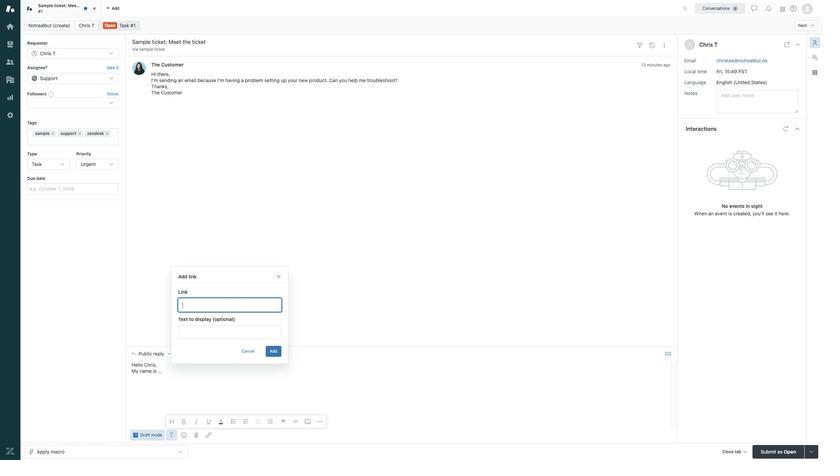 Task type: locate. For each thing, give the bounding box(es) containing it.
open
[[105, 23, 116, 28], [784, 449, 797, 455]]

reporting image
[[6, 93, 15, 102]]

admin image
[[6, 111, 15, 120]]

via sample ticket
[[132, 47, 165, 52]]

1 horizontal spatial chris
[[700, 42, 713, 48]]

view more details image
[[785, 42, 790, 47]]

customer context image
[[813, 40, 818, 45]]

due
[[27, 176, 35, 181]]

zendesk image
[[6, 447, 15, 456]]

0 vertical spatial t
[[92, 22, 95, 28]]

submit as open
[[761, 449, 797, 455]]

1 horizontal spatial chris t
[[700, 42, 718, 48]]

0 vertical spatial chris
[[79, 22, 90, 28]]

it right take
[[116, 65, 119, 70]]

t left the open link
[[92, 22, 95, 28]]

open inside secondary 'element'
[[105, 23, 116, 28]]

task
[[32, 161, 42, 167]]

add right cancel
[[270, 349, 277, 354]]

0 horizontal spatial add
[[178, 274, 187, 280]]

chris t
[[79, 22, 95, 28], [700, 42, 718, 48]]

1 horizontal spatial an
[[709, 211, 714, 216]]

see
[[766, 211, 774, 216]]

(united
[[734, 79, 750, 85]]

close image right the
[[91, 5, 98, 12]]

no events in sight when an event is created, you'll see it here.
[[695, 203, 790, 216]]

13 minutes ago
[[642, 63, 671, 68]]

add inside add button
[[270, 349, 277, 354]]

you'll
[[753, 211, 765, 216]]

ticket:
[[54, 3, 67, 8]]

chris t link
[[74, 21, 99, 30]]

pst
[[739, 68, 748, 74]]

the up hi
[[151, 62, 160, 68]]

i'm down hi
[[151, 78, 158, 83]]

it inside no events in sight when an event is created, you'll see it here.
[[775, 211, 778, 216]]

add attachment image
[[194, 433, 199, 438]]

task button
[[27, 159, 70, 170]]

an inside no events in sight when an event is created, you'll see it here.
[[709, 211, 714, 216]]

apps image
[[813, 70, 818, 75]]

main element
[[0, 0, 20, 460]]

0 vertical spatial the
[[151, 62, 160, 68]]

0 horizontal spatial ticket
[[87, 3, 98, 8]]

thanks,
[[151, 84, 169, 89]]

close image right the view more details 'icon'
[[796, 42, 801, 47]]

is left "..."
[[153, 368, 157, 374]]

bulleted list (cmd shift 8) image
[[231, 419, 237, 424]]

views image
[[6, 40, 15, 49]]

0 horizontal spatial close image
[[91, 5, 98, 12]]

1 horizontal spatial t
[[715, 42, 718, 48]]

hi there, i'm sending an email because i'm having a problem setting up your new product. can you help me troubleshoot? thanks, the customer
[[151, 71, 398, 96]]

1 vertical spatial add
[[270, 349, 277, 354]]

numbered list (cmd shift 7) image
[[243, 419, 249, 424]]

language
[[685, 79, 707, 85]]

1 horizontal spatial is
[[729, 211, 732, 216]]

organizations image
[[6, 75, 15, 84]]

i'm
[[151, 78, 158, 83], [218, 78, 224, 83]]

0 horizontal spatial it
[[116, 65, 119, 70]]

close image
[[91, 5, 98, 12], [796, 42, 801, 47]]

user image
[[688, 43, 692, 47], [689, 43, 692, 47]]

0 vertical spatial ticket
[[87, 3, 98, 8]]

chris up time
[[700, 42, 713, 48]]

bold (cmd b) image
[[182, 419, 187, 424]]

the
[[79, 3, 86, 8]]

add button
[[266, 346, 282, 357]]

ticket right sample
[[154, 47, 165, 52]]

close modal image
[[276, 274, 282, 280]]

cancel button
[[238, 346, 259, 357]]

here.
[[779, 211, 790, 216]]

1 vertical spatial it
[[775, 211, 778, 216]]

notrealbut
[[28, 22, 52, 28]]

0 horizontal spatial t
[[92, 22, 95, 28]]

the inside hi there, i'm sending an email because i'm having a problem setting up your new product. can you help me troubleshoot? thanks, the customer
[[151, 90, 160, 96]]

get help image
[[791, 5, 797, 12]]

0 vertical spatial is
[[729, 211, 732, 216]]

1 horizontal spatial close image
[[796, 42, 801, 47]]

chris t up time
[[700, 42, 718, 48]]

local time
[[685, 68, 707, 74]]

local
[[685, 68, 697, 74]]

no
[[722, 203, 729, 209]]

0 vertical spatial an
[[178, 78, 183, 83]]

1 horizontal spatial add
[[270, 349, 277, 354]]

1 vertical spatial close image
[[796, 42, 801, 47]]

your
[[288, 78, 298, 83]]

0 vertical spatial chris t
[[79, 22, 95, 28]]

states)
[[752, 79, 767, 85]]

0 vertical spatial close image
[[91, 5, 98, 12]]

it right the see
[[775, 211, 778, 216]]

1 horizontal spatial i'm
[[218, 78, 224, 83]]

take it
[[107, 65, 119, 70]]

1 vertical spatial an
[[709, 211, 714, 216]]

0 vertical spatial add
[[178, 274, 187, 280]]

code block (ctrl shift 6) image
[[305, 419, 310, 424]]

chris inside secondary 'element'
[[79, 22, 90, 28]]

secondary element
[[20, 19, 824, 32]]

chris
[[79, 22, 90, 28], [700, 42, 713, 48]]

ticket right the
[[87, 3, 98, 8]]

an inside hi there, i'm sending an email because i'm having a problem setting up your new product. can you help me troubleshoot? thanks, the customer
[[178, 78, 183, 83]]

draft mode button
[[130, 430, 165, 441]]

0 horizontal spatial an
[[178, 78, 183, 83]]

sample ticket: meet the ticket #1
[[38, 3, 98, 14]]

Link field
[[178, 298, 282, 312]]

an
[[178, 78, 183, 83], [709, 211, 714, 216]]

get started image
[[6, 22, 15, 31]]

tab containing sample ticket: meet the ticket
[[20, 0, 102, 17]]

insert emojis image
[[181, 433, 187, 438]]

draft mode
[[140, 433, 162, 438]]

0 vertical spatial open
[[105, 23, 116, 28]]

13
[[642, 63, 646, 68]]

1 horizontal spatial ticket
[[154, 47, 165, 52]]

take it button
[[107, 65, 119, 72]]

0 horizontal spatial open
[[105, 23, 116, 28]]

open right chris t link
[[105, 23, 116, 28]]

events
[[730, 203, 745, 209]]

customer up there,
[[161, 62, 184, 68]]

1 vertical spatial the
[[151, 90, 160, 96]]

sample
[[38, 3, 53, 8]]

an left email
[[178, 78, 183, 83]]

0 horizontal spatial is
[[153, 368, 157, 374]]

avatar image
[[132, 62, 146, 75]]

2 the from the top
[[151, 90, 160, 96]]

next
[[799, 23, 808, 28]]

display
[[195, 316, 212, 322]]

add left link
[[178, 274, 187, 280]]

0 horizontal spatial chris t
[[79, 22, 95, 28]]

via
[[132, 47, 138, 52]]

ticket
[[87, 3, 98, 8], [154, 47, 165, 52]]

Due date field
[[27, 184, 119, 194]]

tabs tab list
[[20, 0, 676, 17]]

an left event
[[709, 211, 714, 216]]

1 horizontal spatial it
[[775, 211, 778, 216]]

the down thanks,
[[151, 90, 160, 96]]

zendesk support image
[[6, 4, 15, 13]]

notrealbut (create) button
[[24, 21, 75, 30]]

add for add link
[[178, 274, 187, 280]]

0 horizontal spatial i'm
[[151, 78, 158, 83]]

customer down sending
[[161, 90, 183, 96]]

the
[[151, 62, 160, 68], [151, 90, 160, 96]]

you
[[339, 78, 347, 83]]

i'm left "having"
[[218, 78, 224, 83]]

because
[[198, 78, 216, 83]]

urgent button
[[76, 159, 119, 170]]

chris t down the
[[79, 22, 95, 28]]

15:49
[[725, 68, 738, 74]]

meet
[[68, 3, 78, 8]]

customer
[[161, 62, 184, 68], [161, 90, 183, 96]]

is right event
[[729, 211, 732, 216]]

1 vertical spatial chris t
[[700, 42, 718, 48]]

notrealbut (create)
[[28, 22, 70, 28]]

tab
[[20, 0, 102, 17]]

1 horizontal spatial open
[[784, 449, 797, 455]]

t up fri,
[[715, 42, 718, 48]]

open right as
[[784, 449, 797, 455]]

add link (cmd k) image
[[206, 433, 211, 438]]

0 horizontal spatial chris
[[79, 22, 90, 28]]

notes
[[685, 90, 698, 96]]

1 vertical spatial is
[[153, 368, 157, 374]]

mode
[[151, 433, 162, 438]]

Text to display (optional) field
[[178, 326, 282, 339]]

is
[[729, 211, 732, 216], [153, 368, 157, 374]]

chris down the
[[79, 22, 90, 28]]

0 vertical spatial it
[[116, 65, 119, 70]]

1 vertical spatial customer
[[161, 90, 183, 96]]

english
[[717, 79, 733, 85]]

it
[[116, 65, 119, 70], [775, 211, 778, 216]]

Add user notes text field
[[717, 90, 799, 113]]



Task type: describe. For each thing, give the bounding box(es) containing it.
my
[[132, 368, 138, 374]]

1 i'm from the left
[[151, 78, 158, 83]]

text to display (optional)
[[178, 316, 235, 322]]

in
[[746, 203, 750, 209]]

hello chris, my name is ...
[[132, 362, 162, 374]]

fri, 15:49 pst
[[717, 68, 748, 74]]

follow button
[[107, 91, 119, 97]]

italic (cmd i) image
[[194, 419, 199, 424]]

(optional)
[[213, 316, 235, 322]]

add for add
[[270, 349, 277, 354]]

close image inside tab
[[91, 5, 98, 12]]

chris t inside secondary 'element'
[[79, 22, 95, 28]]

priority
[[76, 151, 91, 156]]

Subject field
[[131, 38, 633, 46]]

ago
[[664, 63, 671, 68]]

christee@notrealbut.ok
[[717, 57, 768, 63]]

underline (cmd u) image
[[206, 419, 212, 424]]

cc button
[[665, 351, 672, 357]]

chris,
[[144, 362, 157, 368]]

hello
[[132, 362, 143, 368]]

urgent
[[81, 161, 96, 167]]

problem
[[245, 78, 263, 83]]

help
[[349, 78, 358, 83]]

take
[[107, 65, 115, 70]]

1 vertical spatial t
[[715, 42, 718, 48]]

sample
[[139, 47, 153, 52]]

to
[[189, 316, 194, 322]]

time
[[698, 68, 707, 74]]

1 vertical spatial ticket
[[154, 47, 165, 52]]

can
[[329, 78, 338, 83]]

zendesk products image
[[781, 7, 785, 11]]

name
[[140, 368, 152, 374]]

1 vertical spatial open
[[784, 449, 797, 455]]

fri,
[[717, 68, 724, 74]]

english (united states)
[[717, 79, 767, 85]]

the customer link
[[151, 62, 184, 68]]

2 i'm from the left
[[218, 78, 224, 83]]

#1
[[38, 9, 43, 14]]

next button
[[795, 20, 819, 31]]

add link
[[178, 274, 197, 280]]

Public reply composer Draft mode text field
[[129, 361, 670, 375]]

due date
[[27, 176, 45, 181]]

product.
[[309, 78, 328, 83]]

horizontal rule (cmd shift l) image
[[317, 419, 323, 424]]

format text image
[[169, 433, 174, 438]]

cancel
[[242, 349, 255, 354]]

decrease indent (cmd [) image
[[256, 419, 261, 424]]

when
[[695, 211, 708, 216]]

open link
[[99, 21, 140, 30]]

minutes
[[647, 63, 663, 68]]

hi
[[151, 71, 156, 77]]

up
[[281, 78, 287, 83]]

increase indent (cmd ]) image
[[268, 419, 273, 424]]

there,
[[157, 71, 170, 77]]

add link dialog
[[171, 266, 289, 364]]

link
[[178, 289, 188, 295]]

code span (ctrl shift 5) image
[[293, 419, 298, 424]]

a
[[241, 78, 244, 83]]

conversations
[[703, 6, 730, 11]]

having
[[226, 78, 240, 83]]

sight
[[752, 203, 763, 209]]

cc
[[665, 351, 672, 357]]

type
[[27, 151, 37, 156]]

email
[[685, 57, 697, 63]]

13 minutes ago text field
[[642, 63, 671, 68]]

customer inside hi there, i'm sending an email because i'm having a problem setting up your new product. can you help me troubleshoot? thanks, the customer
[[161, 90, 183, 96]]

it inside button
[[116, 65, 119, 70]]

event
[[715, 211, 728, 216]]

follow
[[107, 91, 119, 96]]

1 vertical spatial chris
[[700, 42, 713, 48]]

ticket inside sample ticket: meet the ticket #1
[[87, 3, 98, 8]]

is inside no events in sight when an event is created, you'll see it here.
[[729, 211, 732, 216]]

1 the from the top
[[151, 62, 160, 68]]

0 vertical spatial customer
[[161, 62, 184, 68]]

t inside secondary 'element'
[[92, 22, 95, 28]]

me
[[359, 78, 366, 83]]

conversations button
[[695, 3, 746, 14]]

as
[[778, 449, 783, 455]]

(create)
[[53, 22, 70, 28]]

events image
[[650, 43, 655, 48]]

sending
[[159, 78, 177, 83]]

troubleshoot?
[[367, 78, 398, 83]]

is inside "hello chris, my name is ..."
[[153, 368, 157, 374]]

date
[[36, 176, 45, 181]]

created,
[[734, 211, 752, 216]]

new
[[299, 78, 308, 83]]

customers image
[[6, 58, 15, 66]]

quote (cmd shift 9) image
[[280, 419, 286, 424]]

link
[[189, 274, 197, 280]]

...
[[158, 368, 162, 374]]

interactions
[[686, 126, 717, 132]]

the customer
[[151, 62, 184, 68]]

draft
[[140, 433, 150, 438]]

email
[[185, 78, 196, 83]]



Task type: vqa. For each thing, say whether or not it's contained in the screenshot.
Admin icon
yes



